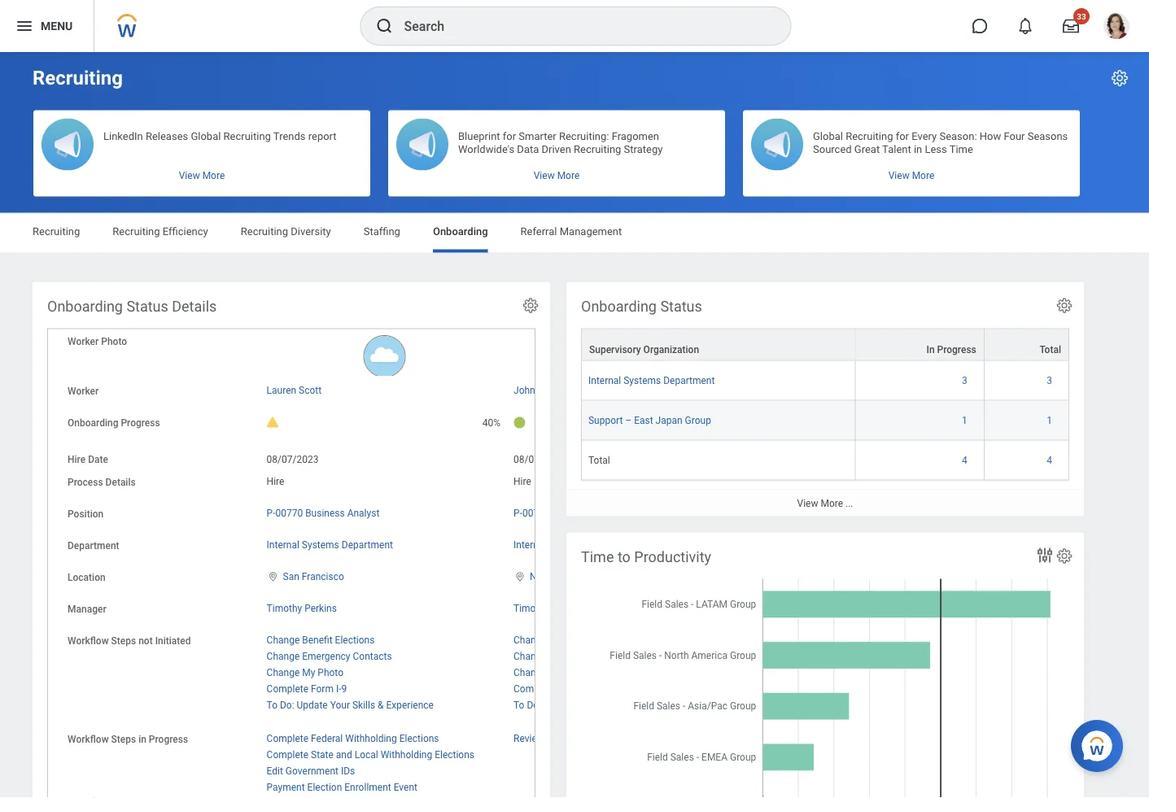 Task type: locate. For each thing, give the bounding box(es) containing it.
business right 00770
[[305, 508, 345, 519]]

recruiting main content
[[0, 52, 1149, 798]]

1 horizontal spatial my
[[549, 667, 562, 678]]

1 horizontal spatial timothy perkins link
[[514, 599, 584, 614]]

internal inside onboarding status element
[[588, 375, 621, 386]]

0 horizontal spatial global
[[191, 130, 221, 142]]

0 horizontal spatial 08/07/2023
[[267, 454, 319, 465]]

2 horizontal spatial internal
[[588, 375, 621, 386]]

1 horizontal spatial 9
[[588, 683, 594, 695]]

internal down 00770
[[267, 539, 299, 551]]

update
[[297, 700, 328, 711], [544, 700, 575, 711]]

to
[[267, 700, 278, 711], [514, 700, 524, 711]]

details down efficiency
[[172, 298, 217, 315]]

3 button
[[962, 374, 970, 387], [1047, 374, 1055, 387]]

timothy perkins link down san
[[267, 599, 337, 614]]

1 hire element from the left
[[267, 473, 284, 487]]

global inside the global recruiting for every season: how four seasons sourced great talent in less time
[[813, 130, 843, 142]]

&
[[378, 700, 384, 711], [625, 700, 631, 711]]

1 horizontal spatial 3
[[1047, 375, 1052, 386]]

hire element up 00771
[[514, 473, 531, 487]]

progress inside popup button
[[937, 344, 976, 355]]

1 skills from the left
[[352, 700, 375, 711]]

0 horizontal spatial 9
[[341, 683, 347, 695]]

0 horizontal spatial skills
[[352, 700, 375, 711]]

systems down p-00771 business analyst
[[549, 539, 586, 551]]

global recruiting for every season: how four seasons sourced great talent in less time button
[[743, 110, 1080, 197]]

1 horizontal spatial status
[[660, 298, 702, 315]]

my up "review documents" link
[[549, 667, 562, 678]]

change my photo link up "review documents" link
[[514, 664, 590, 678]]

hire left date
[[68, 454, 86, 465]]

hire element up 00770
[[267, 473, 284, 487]]

davis
[[538, 385, 561, 396]]

2 08/07/2023 from the left
[[514, 454, 565, 465]]

new
[[530, 571, 549, 582]]

your up documents in the bottom of the page
[[577, 700, 597, 711]]

your
[[330, 700, 350, 711], [577, 700, 597, 711]]

review documents link
[[514, 730, 597, 744]]

payment election enrollment event
[[267, 782, 417, 793]]

complete inside change benefit elections change emergency contacts change my photo complete form i-9 to do: update your skills & experience
[[514, 683, 555, 695]]

worker photo
[[68, 336, 127, 347]]

33 button
[[1053, 8, 1090, 44]]

recruiting inside the global recruiting for every season: how four seasons sourced great talent in less time
[[846, 130, 893, 142]]

08/07/2023 up 00771
[[514, 454, 565, 465]]

0 vertical spatial withholding
[[345, 733, 397, 744]]

p- for 00771
[[514, 508, 522, 519]]

0 horizontal spatial hire element
[[267, 473, 284, 487]]

1 horizontal spatial contacts
[[600, 651, 639, 662]]

change emergency contacts link
[[267, 648, 392, 662], [514, 648, 639, 662]]

photo inside change benefit elections change emergency contacts change my photo complete form i-9 to do: update your skills & experience
[[565, 667, 590, 678]]

1 horizontal spatial to
[[514, 700, 524, 711]]

complete state and local withholding elections
[[267, 749, 474, 761]]

withholding up event
[[381, 749, 432, 761]]

0 horizontal spatial change my photo link
[[267, 664, 343, 678]]

perkins
[[305, 603, 337, 614], [551, 603, 584, 614]]

0 horizontal spatial total
[[588, 455, 610, 466]]

complete for complete federal withholding elections
[[267, 733, 308, 744]]

workflow for workflow steps not initiated
[[68, 635, 109, 647]]

1 horizontal spatial 4
[[1047, 455, 1052, 466]]

do: down complete form i-9
[[280, 700, 294, 711]]

2 analyst from the left
[[594, 508, 626, 519]]

update down complete form i-9
[[297, 700, 328, 711]]

& inside change benefit elections change emergency contacts change my photo complete form i-9 to do: update your skills & experience
[[625, 700, 631, 711]]

benefit up the 'change emergency contacts'
[[302, 634, 333, 646]]

2 my from the left
[[549, 667, 562, 678]]

onboarding up date
[[68, 417, 118, 429]]

form down 'change my photo' in the bottom left of the page
[[311, 683, 334, 695]]

details down date
[[105, 477, 136, 488]]

san francisco link
[[283, 568, 344, 582]]

1 horizontal spatial skills
[[599, 700, 622, 711]]

1 horizontal spatial form
[[558, 683, 581, 695]]

experience inside to do: update your skills & experience link
[[386, 700, 434, 711]]

i- up "to do: update your skills & experience"
[[336, 683, 341, 695]]

analyst right 00770
[[347, 508, 380, 519]]

global up the sourced
[[813, 130, 843, 142]]

time to productivity
[[581, 549, 711, 566]]

1 vertical spatial worker
[[68, 385, 99, 397]]

change benefit elections link
[[267, 631, 375, 646], [514, 631, 622, 646]]

2 business from the left
[[552, 508, 592, 519]]

0 horizontal spatial experience
[[386, 700, 434, 711]]

1 horizontal spatial total
[[1040, 344, 1061, 355]]

items selected list
[[267, 631, 460, 712], [514, 631, 707, 711], [267, 730, 501, 798]]

0 horizontal spatial to do: update your skills & experience link
[[267, 696, 434, 711]]

to do: update your skills & experience link up complete federal withholding elections link
[[267, 696, 434, 711]]

2 worker from the top
[[68, 385, 99, 397]]

2 contacts from the left
[[600, 651, 639, 662]]

blueprint for smarter recruiting: fragomen worldwide's data driven recruiting strategy
[[458, 130, 663, 155]]

1 horizontal spatial internal
[[514, 539, 546, 551]]

1 perkins from the left
[[305, 603, 337, 614]]

internal systems department link down "supervisory organization"
[[588, 372, 715, 386]]

0 horizontal spatial analyst
[[347, 508, 380, 519]]

department down the p-00770 business analyst
[[342, 539, 393, 551]]

my inside change benefit elections change emergency contacts change my photo complete form i-9 to do: update your skills & experience
[[549, 667, 562, 678]]

change my photo link up complete form i-9
[[267, 664, 343, 678]]

1 horizontal spatial i-
[[583, 683, 588, 695]]

change for change benefit elections
[[267, 634, 300, 646]]

1 worker from the top
[[68, 336, 99, 347]]

lauren scott link
[[267, 381, 322, 396]]

0 horizontal spatial perkins
[[305, 603, 337, 614]]

1 horizontal spatial business
[[552, 508, 592, 519]]

east
[[634, 415, 653, 426]]

total
[[1040, 344, 1061, 355], [588, 455, 610, 466]]

33
[[1077, 11, 1086, 21]]

row
[[581, 328, 1069, 361], [581, 361, 1069, 401], [581, 401, 1069, 441], [581, 441, 1069, 481]]

2 to from the left
[[514, 700, 524, 711]]

3 button down in progress
[[962, 374, 970, 387]]

0 vertical spatial steps
[[111, 635, 136, 647]]

2 timothy perkins from the left
[[514, 603, 584, 614]]

internal down supervisory
[[588, 375, 621, 386]]

inbox large image
[[1063, 18, 1079, 34]]

menu banner
[[0, 0, 1149, 52]]

form up documents in the bottom of the page
[[558, 683, 581, 695]]

1 3 from the left
[[962, 375, 967, 386]]

0 horizontal spatial &
[[378, 700, 384, 711]]

onboarding inside onboarding status element
[[581, 298, 657, 315]]

complete
[[267, 683, 308, 695], [514, 683, 555, 695], [267, 733, 308, 744], [267, 749, 308, 761]]

1 horizontal spatial emergency
[[549, 651, 597, 662]]

timothy down new
[[514, 603, 549, 614]]

benefit for change benefit elections change emergency contacts change my photo complete form i-9 to do: update your skills & experience
[[549, 634, 579, 646]]

2 for from the left
[[896, 130, 909, 142]]

1 emergency from the left
[[302, 651, 350, 662]]

timothy perkins for 1st "timothy perkins" link
[[267, 603, 337, 614]]

1 status from the left
[[126, 298, 168, 315]]

1 horizontal spatial photo
[[318, 667, 343, 678]]

1 do: from the left
[[280, 700, 294, 711]]

2 steps from the top
[[111, 734, 136, 745]]

time inside the global recruiting for every season: how four seasons sourced great talent in less time
[[950, 143, 973, 155]]

1 vertical spatial progress
[[121, 417, 160, 429]]

complete form i-9 link down 'change my photo' in the bottom left of the page
[[267, 680, 347, 695]]

worker
[[68, 336, 99, 347], [68, 385, 99, 397]]

linkedin releases global recruiting trends report
[[103, 130, 337, 142]]

onboarding progress
[[68, 417, 160, 429]]

internal systems department down p-00771 business analyst
[[514, 539, 640, 551]]

timothy
[[267, 603, 302, 614], [514, 603, 549, 614]]

for up the worldwide's
[[503, 130, 516, 142]]

tab list containing recruiting
[[16, 214, 1133, 253]]

p-00770 business analyst link
[[267, 504, 380, 519]]

ids
[[341, 766, 355, 777]]

1 08/07/2023 from the left
[[267, 454, 319, 465]]

row containing supervisory organization
[[581, 328, 1069, 361]]

john davis
[[514, 385, 561, 396]]

1 down in progress
[[962, 415, 967, 426]]

change benefit elections link up the 'change emergency contacts'
[[267, 631, 375, 646]]

3 button down total popup button
[[1047, 374, 1055, 387]]

0 horizontal spatial timothy perkins link
[[267, 599, 337, 614]]

1 vertical spatial details
[[105, 477, 136, 488]]

1 horizontal spatial hire
[[267, 476, 284, 487]]

analyst
[[347, 508, 380, 519], [594, 508, 626, 519]]

onboarding for onboarding progress
[[68, 417, 118, 429]]

1 p- from the left
[[267, 508, 275, 519]]

analyst for p-00770 business analyst
[[347, 508, 380, 519]]

for up talent
[[896, 130, 909, 142]]

internal systems department down "supervisory organization"
[[588, 375, 715, 386]]

emergency
[[302, 651, 350, 662], [549, 651, 597, 662]]

status up worker photo
[[126, 298, 168, 315]]

1 horizontal spatial p-
[[514, 508, 522, 519]]

1 horizontal spatial experience
[[633, 700, 681, 711]]

1 horizontal spatial 3 button
[[1047, 374, 1055, 387]]

1 horizontal spatial for
[[896, 130, 909, 142]]

status
[[126, 298, 168, 315], [660, 298, 702, 315]]

4 for 1st 4 button
[[962, 455, 967, 466]]

3 down in progress
[[962, 375, 967, 386]]

3 down total popup button
[[1047, 375, 1052, 386]]

0 horizontal spatial update
[[297, 700, 328, 711]]

payment election enrollment event link
[[267, 779, 417, 793]]

to do: update your skills & experience link up documents in the bottom of the page
[[514, 696, 681, 711]]

0 horizontal spatial internal
[[267, 539, 299, 551]]

2 status from the left
[[660, 298, 702, 315]]

...
[[846, 498, 853, 509]]

analyst up to
[[594, 508, 626, 519]]

items selected list containing complete federal withholding elections
[[267, 730, 501, 798]]

0 horizontal spatial status
[[126, 298, 168, 315]]

photo down the 'change emergency contacts'
[[318, 667, 343, 678]]

0 horizontal spatial i-
[[336, 683, 341, 695]]

location image
[[514, 571, 527, 582]]

perkins up change benefit elections
[[305, 603, 337, 614]]

benefit down york
[[549, 634, 579, 646]]

1 horizontal spatial your
[[577, 700, 597, 711]]

1 for from the left
[[503, 130, 516, 142]]

0 horizontal spatial 3
[[962, 375, 967, 386]]

0 horizontal spatial my
[[302, 667, 315, 678]]

1 vertical spatial time
[[581, 549, 614, 566]]

1 experience from the left
[[386, 700, 434, 711]]

i-
[[336, 683, 341, 695], [583, 683, 588, 695]]

2 4 from the left
[[1047, 455, 1052, 466]]

in
[[914, 143, 922, 155], [138, 734, 146, 745]]

status up organization
[[660, 298, 702, 315]]

1 4 from the left
[[962, 455, 967, 466]]

change
[[267, 634, 300, 646], [514, 634, 547, 646], [267, 651, 300, 662], [514, 651, 547, 662], [267, 667, 300, 678], [514, 667, 547, 678]]

1 horizontal spatial analyst
[[594, 508, 626, 519]]

0 vertical spatial total
[[1040, 344, 1061, 355]]

withholding up complete state and local withholding elections "link"
[[345, 733, 397, 744]]

2 your from the left
[[577, 700, 597, 711]]

9 up documents in the bottom of the page
[[588, 683, 594, 695]]

1 analyst from the left
[[347, 508, 380, 519]]

to down complete form i-9
[[267, 700, 278, 711]]

complete inside "link"
[[267, 749, 308, 761]]

complete for complete form i-9
[[267, 683, 308, 695]]

0 horizontal spatial do:
[[280, 700, 294, 711]]

2 & from the left
[[625, 700, 631, 711]]

0 horizontal spatial to
[[267, 700, 278, 711]]

worker up onboarding progress on the left bottom of the page
[[68, 385, 99, 397]]

change emergency contacts link down change benefit elections
[[267, 648, 392, 662]]

0 horizontal spatial systems
[[302, 539, 339, 551]]

1 9 from the left
[[341, 683, 347, 695]]

i- up documents in the bottom of the page
[[583, 683, 588, 695]]

timothy perkins link down 'new york'
[[514, 599, 584, 614]]

2 global from the left
[[813, 130, 843, 142]]

photo up documents in the bottom of the page
[[565, 667, 590, 678]]

1 horizontal spatial change emergency contacts link
[[514, 648, 639, 662]]

1 1 from the left
[[962, 415, 967, 426]]

2 9 from the left
[[588, 683, 594, 695]]

review
[[514, 733, 544, 744]]

1 horizontal spatial update
[[544, 700, 575, 711]]

2 row from the top
[[581, 361, 1069, 401]]

2 benefit from the left
[[549, 634, 579, 646]]

1 horizontal spatial timothy perkins
[[514, 603, 584, 614]]

0 vertical spatial in
[[914, 143, 922, 155]]

0 horizontal spatial your
[[330, 700, 350, 711]]

profile logan mcneil image
[[1104, 13, 1130, 42]]

systems up san francisco link
[[302, 539, 339, 551]]

change emergency contacts link down york
[[514, 648, 639, 662]]

0 horizontal spatial timothy perkins
[[267, 603, 337, 614]]

john
[[514, 385, 535, 396]]

0 horizontal spatial hire
[[68, 454, 86, 465]]

timothy down san
[[267, 603, 302, 614]]

1 button down total popup button
[[1047, 414, 1055, 427]]

workflow steps not initiated
[[68, 635, 191, 647]]

skills
[[352, 700, 375, 711], [599, 700, 622, 711]]

photo inside 'link'
[[318, 667, 343, 678]]

internal systems department
[[588, 375, 715, 386], [267, 539, 393, 551], [514, 539, 640, 551]]

2 emergency from the left
[[549, 651, 597, 662]]

1 & from the left
[[378, 700, 384, 711]]

2 workflow from the top
[[68, 734, 109, 745]]

to up review
[[514, 700, 524, 711]]

1 steps from the top
[[111, 635, 136, 647]]

1 horizontal spatial do:
[[527, 700, 541, 711]]

onboarding for onboarding status
[[581, 298, 657, 315]]

2 i- from the left
[[583, 683, 588, 695]]

internal systems department down the p-00770 business analyst
[[267, 539, 393, 551]]

for
[[503, 130, 516, 142], [896, 130, 909, 142]]

1 horizontal spatial to do: update your skills & experience link
[[514, 696, 681, 711]]

configure and view chart data image
[[1035, 546, 1055, 565]]

enrollment
[[344, 782, 391, 793]]

process
[[68, 477, 103, 488]]

change my photo link
[[267, 664, 343, 678], [514, 664, 590, 678]]

1 3 button from the left
[[962, 374, 970, 387]]

department down organization
[[663, 375, 715, 386]]

internal down 00771
[[514, 539, 546, 551]]

total down configure onboarding status image
[[1040, 344, 1061, 355]]

more
[[821, 498, 843, 509]]

1 change my photo link from the left
[[267, 664, 343, 678]]

business right 00771
[[552, 508, 592, 519]]

0 horizontal spatial contacts
[[353, 651, 392, 662]]

systems down "supervisory organization"
[[624, 375, 661, 386]]

2 change benefit elections link from the left
[[514, 631, 622, 646]]

p- up location icon
[[267, 508, 275, 519]]

1 horizontal spatial 1
[[1047, 415, 1052, 426]]

0 horizontal spatial business
[[305, 508, 345, 519]]

benefit inside change benefit elections change emergency contacts change my photo complete form i-9 to do: update your skills & experience
[[549, 634, 579, 646]]

0 vertical spatial workflow
[[68, 635, 109, 647]]

0 horizontal spatial p-
[[267, 508, 275, 519]]

worker down onboarding status details
[[68, 336, 99, 347]]

1 horizontal spatial &
[[625, 700, 631, 711]]

hire element
[[267, 473, 284, 487], [514, 473, 531, 487]]

4 row from the top
[[581, 441, 1069, 481]]

my up complete form i-9
[[302, 667, 315, 678]]

1 to from the left
[[267, 700, 278, 711]]

1 vertical spatial workflow
[[68, 734, 109, 745]]

internal systems department inside onboarding status element
[[588, 375, 715, 386]]

complete form i-9 link up "review documents" link
[[514, 680, 594, 695]]

row containing total
[[581, 441, 1069, 481]]

2 3 from the left
[[1047, 375, 1052, 386]]

0 horizontal spatial change emergency contacts link
[[267, 648, 392, 662]]

1 horizontal spatial in
[[914, 143, 922, 155]]

3 row from the top
[[581, 401, 1069, 441]]

time down season:
[[950, 143, 973, 155]]

hire up 00771
[[514, 476, 531, 487]]

business for 00771
[[552, 508, 592, 519]]

1 horizontal spatial 1 button
[[1047, 414, 1055, 427]]

1 business from the left
[[305, 508, 345, 519]]

configure this page image
[[1110, 68, 1130, 88]]

emergency inside change benefit elections change emergency contacts change my photo complete form i-9 to do: update your skills & experience
[[549, 651, 597, 662]]

1 down total popup button
[[1047, 415, 1052, 426]]

08/07/2023
[[267, 454, 319, 465], [514, 454, 565, 465]]

change benefit elections link down york
[[514, 631, 622, 646]]

experience
[[386, 700, 434, 711], [633, 700, 681, 711]]

0 horizontal spatial 3 button
[[962, 374, 970, 387]]

0 horizontal spatial for
[[503, 130, 516, 142]]

1 timothy perkins from the left
[[267, 603, 337, 614]]

global recruiting for every season: how four seasons sourced great talent in less time
[[813, 130, 1068, 155]]

event
[[394, 782, 417, 793]]

support – east japan group link
[[588, 411, 711, 426]]

4
[[962, 455, 967, 466], [1047, 455, 1052, 466]]

hire up 00770
[[267, 476, 284, 487]]

onboarding left the "referral" at top
[[433, 225, 488, 238]]

Search Workday  search field
[[404, 8, 757, 44]]

timothy perkins down 'new york'
[[514, 603, 584, 614]]

0 vertical spatial details
[[172, 298, 217, 315]]

1 1 button from the left
[[962, 414, 970, 427]]

update up "review documents" link
[[544, 700, 575, 711]]

1 vertical spatial total
[[588, 455, 610, 466]]

0 horizontal spatial complete form i-9 link
[[267, 680, 347, 695]]

view
[[797, 498, 818, 509]]

2 update from the left
[[544, 700, 575, 711]]

0 horizontal spatial 1
[[962, 415, 967, 426]]

onboarding for onboarding
[[433, 225, 488, 238]]

2 4 button from the left
[[1047, 454, 1055, 467]]

items selected list for initiated
[[267, 631, 460, 712]]

2 experience from the left
[[633, 700, 681, 711]]

2 perkins from the left
[[551, 603, 584, 614]]

do: up review
[[527, 700, 541, 711]]

1 workflow from the top
[[68, 635, 109, 647]]

time to productivity element
[[566, 533, 1084, 798]]

1 horizontal spatial timothy
[[514, 603, 549, 614]]

federal
[[311, 733, 343, 744]]

change for change emergency contacts
[[267, 651, 300, 662]]

2 skills from the left
[[599, 700, 622, 711]]

1 horizontal spatial 08/07/2023
[[514, 454, 565, 465]]

2 1 from the left
[[1047, 415, 1052, 426]]

0 horizontal spatial form
[[311, 683, 334, 695]]

total inside popup button
[[1040, 344, 1061, 355]]

details
[[172, 298, 217, 315], [105, 477, 136, 488]]

1 horizontal spatial complete form i-9 link
[[514, 680, 594, 695]]

0 horizontal spatial timothy
[[267, 603, 302, 614]]

payment
[[267, 782, 305, 793]]

total element
[[588, 451, 610, 466]]

department down p-00771 business analyst
[[589, 539, 640, 551]]

change for change my photo
[[267, 667, 300, 678]]

justify image
[[15, 16, 34, 36]]

1 my from the left
[[302, 667, 315, 678]]

emergency down change benefit elections
[[302, 651, 350, 662]]

perkins down york
[[551, 603, 584, 614]]

1 button down in progress
[[962, 414, 970, 427]]

1 vertical spatial in
[[138, 734, 146, 745]]

1 benefit from the left
[[302, 634, 333, 646]]

benefit
[[302, 634, 333, 646], [549, 634, 579, 646]]

form inside change benefit elections change emergency contacts change my photo complete form i-9 to do: update your skills & experience
[[558, 683, 581, 695]]

1 i- from the left
[[336, 683, 341, 695]]

internal systems department link down p-00771 business analyst
[[514, 536, 640, 551]]

1 horizontal spatial hire element
[[514, 473, 531, 487]]

in inside the global recruiting for every season: how four seasons sourced great talent in less time
[[914, 143, 922, 155]]

onboarding up supervisory
[[581, 298, 657, 315]]

tab list
[[16, 214, 1133, 253]]

change inside 'link'
[[267, 667, 300, 678]]

1 horizontal spatial time
[[950, 143, 973, 155]]

emergency down york
[[549, 651, 597, 662]]

global right releases
[[191, 130, 221, 142]]

onboarding up worker photo
[[47, 298, 123, 315]]

japan
[[656, 415, 682, 426]]

photo down onboarding status details
[[101, 336, 127, 347]]

1 row from the top
[[581, 328, 1069, 361]]

internal systems department link
[[588, 372, 715, 386], [267, 536, 393, 551], [514, 536, 640, 551]]

change for change benefit elections change emergency contacts change my photo complete form i-9 to do: update your skills & experience
[[514, 634, 547, 646]]

to do: update your skills & experience link
[[267, 696, 434, 711], [514, 696, 681, 711]]

time
[[950, 143, 973, 155], [581, 549, 614, 566]]

1 horizontal spatial change my photo link
[[514, 664, 590, 678]]

0 horizontal spatial time
[[581, 549, 614, 566]]

2 form from the left
[[558, 683, 581, 695]]

search image
[[375, 16, 394, 36]]

2 do: from the left
[[527, 700, 541, 711]]

onboarding inside tab list
[[433, 225, 488, 238]]

recruiting diversity
[[241, 225, 331, 238]]

your up complete federal withholding elections link
[[330, 700, 350, 711]]

0 horizontal spatial 1 button
[[962, 414, 970, 427]]

time left to
[[581, 549, 614, 566]]

form
[[311, 683, 334, 695], [558, 683, 581, 695]]

total down the support
[[588, 455, 610, 466]]

2 p- from the left
[[514, 508, 522, 519]]

update inside change benefit elections change emergency contacts change my photo complete form i-9 to do: update your skills & experience
[[544, 700, 575, 711]]

1 horizontal spatial 4 button
[[1047, 454, 1055, 467]]

0 vertical spatial worker
[[68, 336, 99, 347]]

0 horizontal spatial 4
[[962, 455, 967, 466]]

p- up location image
[[514, 508, 522, 519]]

0 horizontal spatial change benefit elections link
[[267, 631, 375, 646]]

0 vertical spatial time
[[950, 143, 973, 155]]

internal for internal systems department link underneath "supervisory organization"
[[588, 375, 621, 386]]

internal for internal systems department link below p-00771 business analyst
[[514, 539, 546, 551]]

experience inside change benefit elections change emergency contacts change my photo complete form i-9 to do: update your skills & experience
[[633, 700, 681, 711]]

onboarding status element
[[566, 282, 1084, 517]]

timothy perkins down san
[[267, 603, 337, 614]]

support
[[588, 415, 623, 426]]

08/07/2023 up 00770
[[267, 454, 319, 465]]

0 horizontal spatial 4 button
[[962, 454, 970, 467]]

9 up "to do: update your skills & experience"
[[341, 683, 347, 695]]

2 change emergency contacts link from the left
[[514, 648, 639, 662]]



Task type: describe. For each thing, give the bounding box(es) containing it.
onboarding status details element
[[33, 282, 1149, 798]]

lauren scott
[[267, 385, 322, 396]]

& inside items selected list
[[378, 700, 384, 711]]

supervisory organization button
[[582, 329, 855, 360]]

1 4 button from the left
[[962, 454, 970, 467]]

systems inside onboarding status element
[[624, 375, 661, 386]]

less
[[925, 143, 947, 155]]

0 horizontal spatial in
[[138, 734, 146, 745]]

skills inside change benefit elections change emergency contacts change my photo complete form i-9 to do: update your skills & experience
[[599, 700, 622, 711]]

2 complete form i-9 link from the left
[[514, 680, 594, 695]]

referral
[[521, 225, 557, 238]]

2 vertical spatial progress
[[149, 734, 188, 745]]

change benefit elections
[[267, 634, 375, 646]]

in progress
[[927, 344, 976, 355]]

complete state and local withholding elections link
[[267, 746, 474, 761]]

edit
[[267, 766, 283, 777]]

recruiting inside 'blueprint for smarter recruiting: fragomen worldwide's data driven recruiting strategy'
[[574, 143, 621, 155]]

configure onboarding status details image
[[522, 297, 540, 315]]

menu
[[41, 19, 73, 33]]

status for onboarding status details
[[126, 298, 168, 315]]

your inside change benefit elections change emergency contacts change my photo complete form i-9 to do: update your skills & experience
[[577, 700, 597, 711]]

2 hire element from the left
[[514, 473, 531, 487]]

1 horizontal spatial details
[[172, 298, 217, 315]]

internal for internal systems department link below the p-00770 business analyst
[[267, 539, 299, 551]]

smarter
[[519, 130, 556, 142]]

status for onboarding status
[[660, 298, 702, 315]]

election
[[307, 782, 342, 793]]

blueprint
[[458, 130, 500, 142]]

onboarding for onboarding status details
[[47, 298, 123, 315]]

change my photo
[[267, 667, 343, 678]]

lauren
[[267, 385, 296, 396]]

p-00771 business analyst link
[[514, 504, 626, 519]]

management
[[560, 225, 622, 238]]

date
[[88, 454, 108, 465]]

group
[[685, 415, 711, 426]]

referral management
[[521, 225, 622, 238]]

menu button
[[0, 0, 94, 52]]

supervisory organization
[[589, 344, 699, 355]]

1 change benefit elections link from the left
[[267, 631, 375, 646]]

seasons
[[1028, 130, 1068, 142]]

internal systems department link down the p-00770 business analyst
[[267, 536, 393, 551]]

efficiency
[[163, 225, 208, 238]]

configure time to productivity image
[[1056, 547, 1073, 565]]

data
[[517, 143, 539, 155]]

row containing internal systems department
[[581, 361, 1069, 401]]

season:
[[940, 130, 977, 142]]

1 complete form i-9 link from the left
[[267, 680, 347, 695]]

to inside change benefit elections change emergency contacts change my photo complete form i-9 to do: update your skills & experience
[[514, 700, 524, 711]]

report
[[308, 130, 337, 142]]

blueprint for smarter recruiting: fragomen worldwide's data driven recruiting strategy button
[[388, 110, 725, 197]]

2 to do: update your skills & experience link from the left
[[514, 696, 681, 711]]

1 form from the left
[[311, 683, 334, 695]]

perkins for 1st "timothy perkins" link
[[305, 603, 337, 614]]

elections inside complete federal withholding elections link
[[399, 733, 439, 744]]

notifications large image
[[1017, 18, 1034, 34]]

workflow for workflow steps in progress
[[68, 734, 109, 745]]

0 horizontal spatial photo
[[101, 336, 127, 347]]

time inside time to productivity element
[[581, 549, 614, 566]]

great
[[854, 143, 880, 155]]

complete for complete state and local withholding elections
[[267, 749, 308, 761]]

p-00771 business analyst
[[514, 508, 626, 519]]

state
[[311, 749, 334, 761]]

change emergency contacts
[[267, 651, 392, 662]]

steps for not
[[111, 635, 136, 647]]

for inside the global recruiting for every season: how four seasons sourced great talent in less time
[[896, 130, 909, 142]]

local
[[355, 749, 378, 761]]

organization
[[643, 344, 699, 355]]

view more ... link
[[566, 490, 1084, 517]]

productivity
[[634, 549, 711, 566]]

perkins for 2nd "timothy perkins" link from the left
[[551, 603, 584, 614]]

timothy perkins for 2nd "timothy perkins" link from the left
[[514, 603, 584, 614]]

1 timothy perkins link from the left
[[267, 599, 337, 614]]

–
[[625, 415, 632, 426]]

elections inside complete state and local withholding elections "link"
[[435, 749, 474, 761]]

john davis link
[[514, 381, 561, 396]]

department inside onboarding status element
[[663, 375, 715, 386]]

support – east japan group
[[588, 415, 711, 426]]

position
[[68, 508, 104, 520]]

1 your from the left
[[330, 700, 350, 711]]

1 contacts from the left
[[353, 651, 392, 662]]

edit government ids link
[[267, 762, 355, 777]]

items selected list for progress
[[267, 730, 501, 798]]

withholding inside "link"
[[381, 749, 432, 761]]

to do: update your skills & experience
[[267, 700, 434, 711]]

documents
[[547, 733, 597, 744]]

to inside items selected list
[[267, 700, 278, 711]]

1 for second 1 "button" from the left
[[1047, 415, 1052, 426]]

1 timothy from the left
[[267, 603, 302, 614]]

business for 00770
[[305, 508, 345, 519]]

benefit for change benefit elections
[[302, 634, 333, 646]]

1 horizontal spatial systems
[[549, 539, 586, 551]]

1 for 2nd 1 "button" from the right
[[962, 415, 967, 426]]

complete form i-9
[[267, 683, 347, 695]]

san francisco
[[283, 571, 344, 582]]

contacts inside change benefit elections change emergency contacts change my photo complete form i-9 to do: update your skills & experience
[[600, 651, 639, 662]]

supervisory
[[589, 344, 641, 355]]

recruiting efficiency
[[113, 225, 208, 238]]

40%
[[482, 417, 501, 429]]

new york link
[[530, 568, 571, 582]]

francisco
[[302, 571, 344, 582]]

department up the location
[[68, 540, 119, 551]]

hire date
[[68, 454, 108, 465]]

i- inside change benefit elections change emergency contacts change my photo complete form i-9 to do: update your skills & experience
[[583, 683, 588, 695]]

elections inside change benefit elections change emergency contacts change my photo complete form i-9 to do: update your skills & experience
[[582, 634, 622, 646]]

2 3 button from the left
[[1047, 374, 1055, 387]]

4 for 1st 4 button from right
[[1047, 455, 1052, 466]]

1 global from the left
[[191, 130, 221, 142]]

fragomen
[[612, 130, 659, 142]]

driven
[[542, 143, 571, 155]]

0 horizontal spatial details
[[105, 477, 136, 488]]

configure onboarding status image
[[1056, 297, 1073, 315]]

2 timothy from the left
[[514, 603, 549, 614]]

2 horizontal spatial hire
[[514, 476, 531, 487]]

tab list inside recruiting main content
[[16, 214, 1133, 253]]

1 change emergency contacts link from the left
[[267, 648, 392, 662]]

york
[[552, 571, 571, 582]]

location image
[[267, 571, 280, 582]]

initiated
[[155, 635, 191, 647]]

analyst for p-00771 business analyst
[[594, 508, 626, 519]]

onboarding status
[[581, 298, 702, 315]]

how
[[980, 130, 1001, 142]]

manager
[[68, 604, 106, 615]]

location
[[68, 572, 106, 583]]

for inside 'blueprint for smarter recruiting: fragomen worldwide's data driven recruiting strategy'
[[503, 130, 516, 142]]

my inside 'link'
[[302, 667, 315, 678]]

every
[[912, 130, 937, 142]]

scott
[[299, 385, 322, 396]]

1 update from the left
[[297, 700, 328, 711]]

in progress button
[[856, 329, 984, 360]]

worker for worker photo
[[68, 336, 99, 347]]

9 inside change benefit elections change emergency contacts change my photo complete form i-9 to do: update your skills & experience
[[588, 683, 594, 695]]

sourced
[[813, 143, 852, 155]]

releases
[[146, 130, 188, 142]]

review documents
[[514, 733, 597, 744]]

worker for worker
[[68, 385, 99, 397]]

progress for onboarding progress
[[121, 417, 160, 429]]

progress for in progress
[[937, 344, 976, 355]]

do: inside change benefit elections change emergency contacts change my photo complete form i-9 to do: update your skills & experience
[[527, 700, 541, 711]]

2 1 button from the left
[[1047, 414, 1055, 427]]

row containing support – east japan group
[[581, 401, 1069, 441]]

four
[[1004, 130, 1025, 142]]

view more ...
[[797, 498, 853, 509]]

total button
[[985, 329, 1069, 360]]

linkedin releases global recruiting trends report button
[[33, 110, 370, 197]]

1 to do: update your skills & experience link from the left
[[267, 696, 434, 711]]

p- for 00770
[[267, 508, 275, 519]]

00771
[[522, 508, 550, 519]]

2 timothy perkins link from the left
[[514, 599, 584, 614]]

change benefit elections change emergency contacts change my photo complete form i-9 to do: update your skills & experience
[[514, 634, 681, 711]]

trends
[[273, 130, 306, 142]]

and
[[336, 749, 352, 761]]

00770
[[275, 508, 303, 519]]

edit government ids
[[267, 766, 355, 777]]

worldwide's
[[458, 143, 514, 155]]

talent
[[882, 143, 911, 155]]

onboarding status details
[[47, 298, 217, 315]]

steps for in
[[111, 734, 136, 745]]

2 change my photo link from the left
[[514, 664, 590, 678]]

new york
[[530, 571, 571, 582]]



Task type: vqa. For each thing, say whether or not it's contained in the screenshot.


